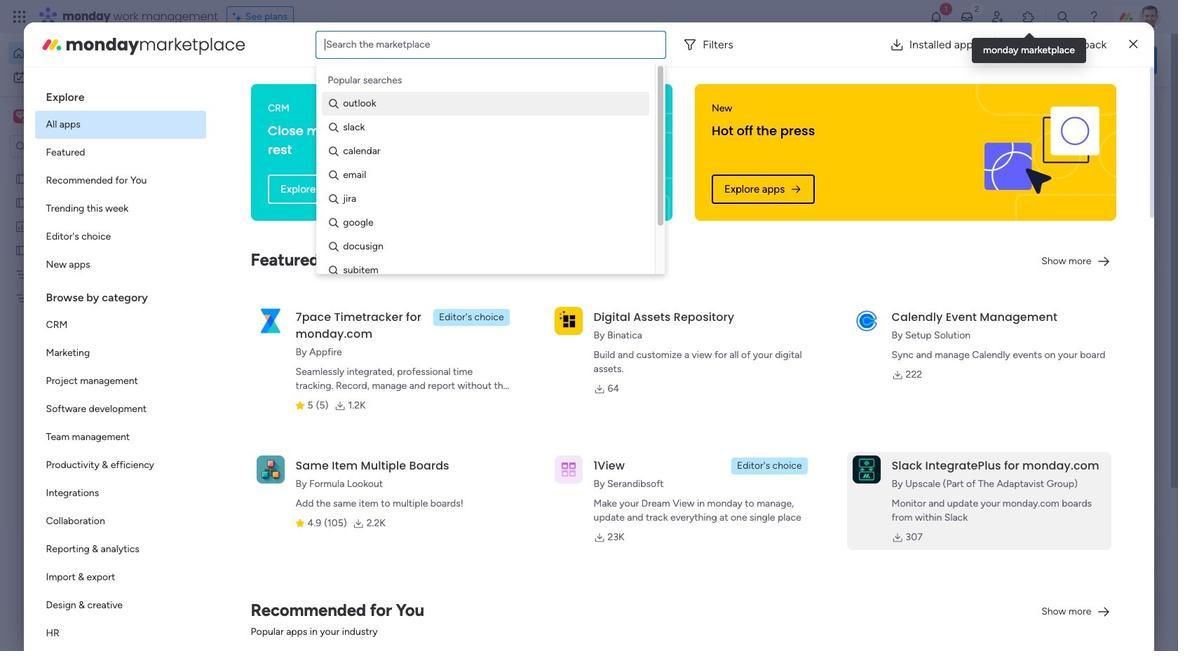 Task type: locate. For each thing, give the bounding box(es) containing it.
update feed image
[[960, 10, 974, 24]]

0 vertical spatial terry turtle image
[[1139, 6, 1162, 28]]

heading
[[35, 79, 206, 111], [35, 279, 206, 312]]

0 vertical spatial public dashboard image
[[15, 220, 28, 233]]

search everything image
[[1057, 10, 1071, 24]]

public board image down public board icon at the left
[[15, 243, 28, 257]]

terry turtle image up terry turtle icon
[[250, 577, 278, 605]]

component image
[[464, 278, 476, 291], [234, 450, 247, 463]]

see plans image
[[233, 9, 245, 25]]

1 vertical spatial component image
[[234, 450, 247, 463]]

dapulse x slim image
[[1130, 36, 1138, 53]]

2 workspace image from the left
[[16, 109, 25, 124]]

option
[[8, 42, 170, 65], [8, 66, 170, 88], [35, 111, 206, 139], [35, 139, 206, 167], [0, 166, 179, 169], [35, 167, 206, 195], [35, 195, 206, 223], [35, 223, 206, 251], [35, 251, 206, 279], [35, 312, 206, 340], [35, 340, 206, 368], [35, 368, 206, 396], [35, 396, 206, 424], [35, 424, 206, 452], [35, 452, 206, 480], [35, 480, 206, 508], [35, 508, 206, 536], [35, 536, 206, 564], [35, 564, 206, 592], [35, 592, 206, 620], [35, 620, 206, 648]]

terry turtle image
[[250, 628, 278, 652]]

check circle image up circle o icon
[[968, 185, 977, 196]]

check circle image up circle o image
[[968, 132, 977, 142]]

v2 user feedback image
[[959, 52, 969, 68]]

terry turtle image
[[1139, 6, 1162, 28], [250, 577, 278, 605]]

1 horizontal spatial terry turtle image
[[1139, 6, 1162, 28]]

Search in workspace field
[[29, 139, 117, 155]]

public dashboard image inside quick search results list box
[[234, 256, 250, 272]]

1 vertical spatial terry turtle image
[[250, 577, 278, 605]]

2 element
[[358, 528, 375, 545], [358, 528, 375, 545]]

1 horizontal spatial component image
[[464, 278, 476, 291]]

1 vertical spatial check circle image
[[968, 185, 977, 196]]

1 horizontal spatial public dashboard image
[[234, 256, 250, 272]]

public dashboard image
[[15, 220, 28, 233], [234, 256, 250, 272]]

monday marketplace image
[[40, 33, 63, 56]]

monday marketplace image
[[1022, 10, 1036, 24]]

1 vertical spatial heading
[[35, 279, 206, 312]]

public board image
[[15, 172, 28, 185], [15, 243, 28, 257]]

0 horizontal spatial terry turtle image
[[250, 577, 278, 605]]

notifications image
[[930, 10, 944, 24]]

app logo image
[[256, 307, 285, 335], [555, 307, 583, 335], [853, 307, 881, 335], [256, 456, 285, 484], [555, 456, 583, 484], [853, 456, 881, 484]]

public board image up public board icon at the left
[[15, 172, 28, 185]]

workspace image
[[13, 109, 27, 124], [16, 109, 25, 124]]

check circle image
[[968, 132, 977, 142], [968, 185, 977, 196]]

2 public board image from the top
[[15, 243, 28, 257]]

1 vertical spatial public dashboard image
[[234, 256, 250, 272]]

invite members image
[[991, 10, 1005, 24]]

0 vertical spatial public board image
[[15, 172, 28, 185]]

templates image image
[[960, 282, 1145, 379]]

select product image
[[13, 10, 27, 24]]

0 vertical spatial check circle image
[[968, 132, 977, 142]]

terry turtle image right help 'icon'
[[1139, 6, 1162, 28]]

workspace selection element
[[13, 108, 117, 126]]

banner logo image
[[518, 94, 656, 211], [985, 107, 1100, 199]]

add to favorites image
[[645, 256, 659, 270]]

list box
[[35, 79, 206, 652], [0, 164, 179, 499]]

0 vertical spatial heading
[[35, 79, 206, 111]]

dapulse x slim image
[[1137, 102, 1153, 119]]

2 check circle image from the top
[[968, 185, 977, 196]]

1 vertical spatial public board image
[[15, 243, 28, 257]]



Task type: vqa. For each thing, say whether or not it's contained in the screenshot.
Close Update feed (Inbox) icon
no



Task type: describe. For each thing, give the bounding box(es) containing it.
1 heading from the top
[[35, 79, 206, 111]]

getting started element
[[947, 511, 1158, 567]]

1 image
[[940, 1, 953, 16]]

2 heading from the top
[[35, 279, 206, 312]]

1 check circle image from the top
[[968, 132, 977, 142]]

0 horizontal spatial public dashboard image
[[15, 220, 28, 233]]

circle o image
[[968, 168, 977, 178]]

1 workspace image from the left
[[13, 109, 27, 124]]

v2 bolt switch image
[[1068, 52, 1076, 68]]

public board image
[[15, 196, 28, 209]]

0 vertical spatial component image
[[464, 278, 476, 291]]

1 horizontal spatial banner logo image
[[985, 107, 1100, 199]]

0 horizontal spatial component image
[[234, 450, 247, 463]]

0 horizontal spatial banner logo image
[[518, 94, 656, 211]]

quick search results list box
[[217, 131, 913, 489]]

help image
[[1087, 10, 1101, 24]]

2 image
[[971, 1, 984, 16]]

1 public board image from the top
[[15, 172, 28, 185]]

circle o image
[[968, 203, 977, 214]]



